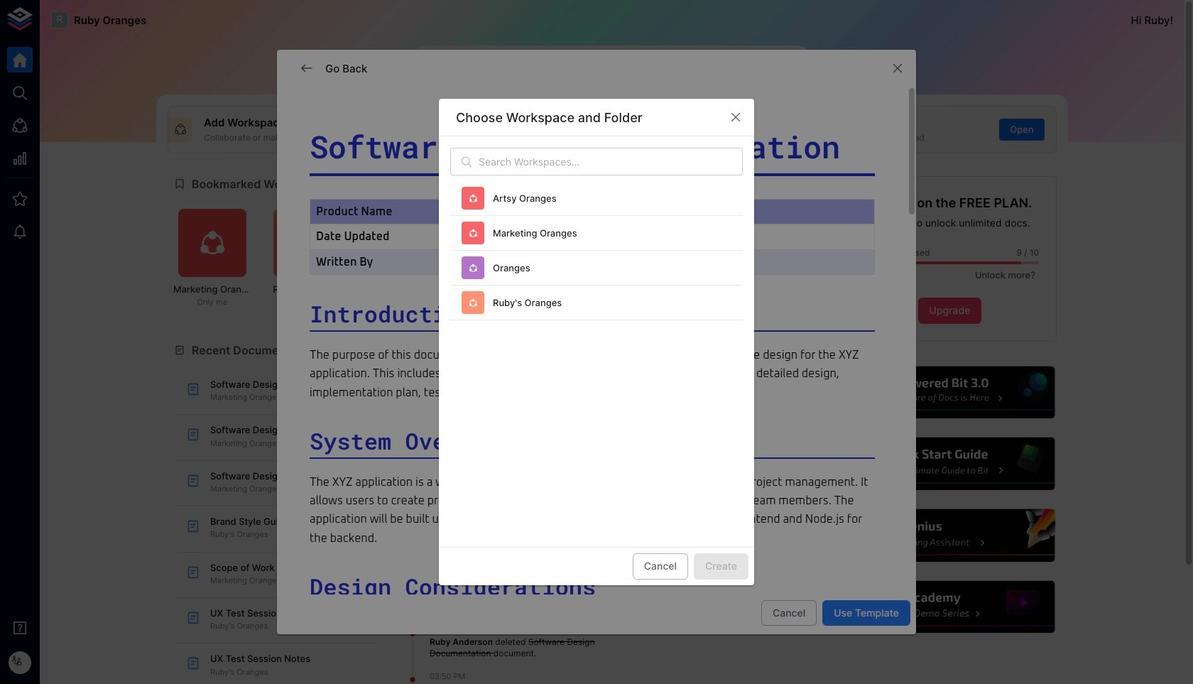 Task type: describe. For each thing, give the bounding box(es) containing it.
Search Workspaces... text field
[[479, 148, 743, 176]]

4 help image from the top
[[843, 579, 1057, 635]]



Task type: vqa. For each thing, say whether or not it's contained in the screenshot.
third HELP image from the bottom
yes



Task type: locate. For each thing, give the bounding box(es) containing it.
1 help image from the top
[[843, 364, 1057, 421]]

2 help image from the top
[[843, 436, 1057, 492]]

dialog
[[277, 50, 916, 684], [439, 99, 754, 585]]

3 help image from the top
[[843, 507, 1057, 564]]

help image
[[843, 364, 1057, 421], [843, 436, 1057, 492], [843, 507, 1057, 564], [843, 579, 1057, 635]]



